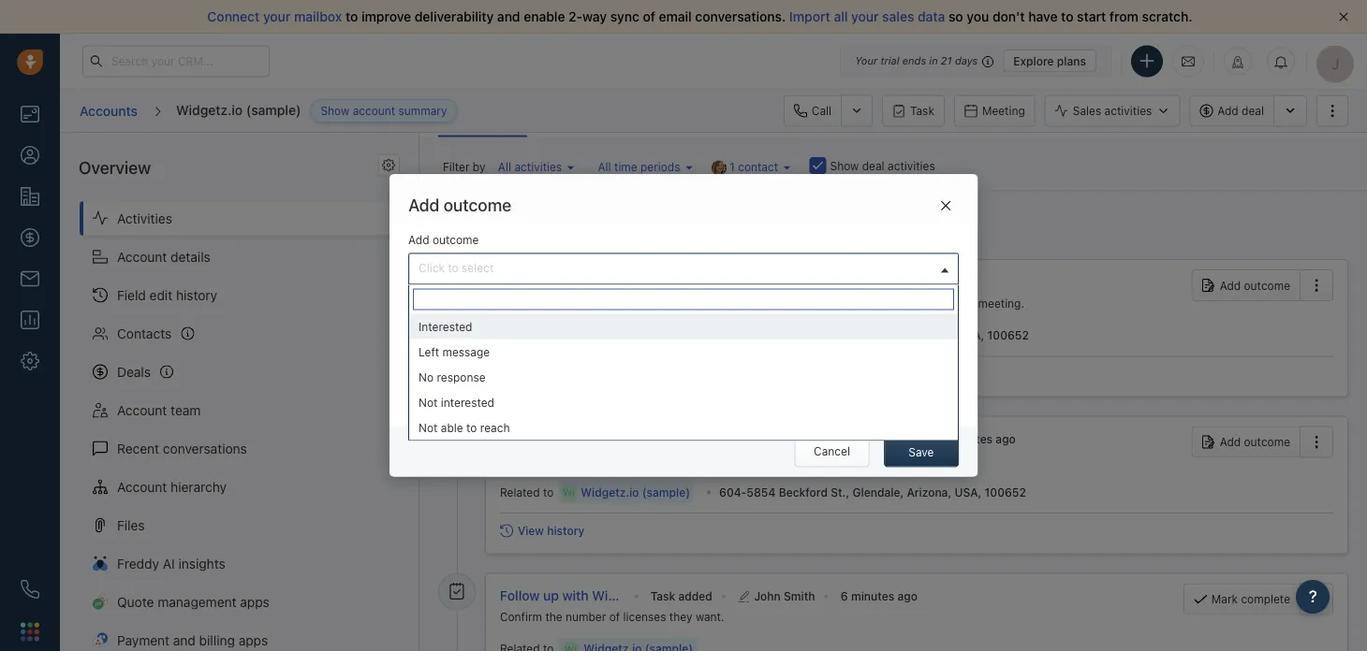 Task type: describe. For each thing, give the bounding box(es) containing it.
number
[[566, 610, 606, 623]]

meetings image
[[449, 269, 465, 286]]

billing
[[199, 633, 235, 649]]

periods
[[641, 160, 680, 173]]

john smith for weekly sync-up with widgetz (sample)
[[774, 275, 835, 289]]

your
[[855, 55, 878, 67]]

edit
[[150, 287, 173, 303]]

0 vertical spatial from
[[1110, 9, 1139, 24]]

call
[[812, 104, 832, 118]]

widgetz.io for bi-weekly sync-up (sample)
[[581, 486, 639, 499]]

files
[[117, 518, 145, 533]]

check how their trial is going, see if they need help, answer open questions from previous meeting.
[[500, 296, 1025, 309]]

account details
[[117, 249, 211, 264]]

6 minutes ago for bi-weekly sync-up (sample)
[[939, 432, 1016, 446]]

mark complete button
[[1184, 583, 1300, 615]]

weekly sync-up with widgetz (sample) link
[[500, 274, 742, 290]]

ago for weekly sync-up with widgetz (sample)
[[917, 275, 937, 289]]

1 vertical spatial widgetz
[[592, 588, 644, 603]]

(sample) up "sure"
[[619, 431, 674, 446]]

sure
[[618, 453, 641, 466]]

604-5854 beckford st., glendale, arizona, usa, 100652 for bi-weekly sync-up (sample)
[[719, 486, 1026, 499]]

message
[[443, 346, 490, 359]]

save
[[909, 446, 934, 460]]

email
[[659, 9, 692, 24]]

100652 for weekly sync-up with widgetz (sample)
[[988, 329, 1029, 342]]

to right mailbox
[[346, 9, 358, 24]]

response
[[437, 371, 486, 384]]

licenses
[[623, 610, 666, 623]]

add outcome dialog
[[390, 175, 978, 477]]

enable
[[524, 9, 565, 24]]

field
[[117, 287, 146, 303]]

previous
[[930, 296, 975, 309]]

not for not interested
[[419, 396, 438, 409]]

account
[[353, 104, 395, 117]]

save button
[[884, 436, 959, 468]]

1 contact button
[[707, 155, 796, 179]]

6 for follow up with widgetz (sample)
[[841, 589, 848, 602]]

phone image
[[21, 581, 39, 599]]

john for bi-weekly sync-up (sample)
[[853, 432, 879, 446]]

not able to reach option
[[409, 415, 958, 441]]

show deal activities
[[830, 159, 935, 172]]

days
[[955, 55, 978, 67]]

recent conversations
[[117, 441, 247, 457]]

1 horizontal spatial activities
[[888, 159, 935, 172]]

deliverability
[[415, 9, 494, 24]]

if
[[682, 296, 689, 309]]

0 vertical spatial apps
[[240, 595, 270, 610]]

show account summary
[[321, 104, 447, 117]]

import all your sales data link
[[790, 9, 949, 24]]

payment
[[117, 633, 170, 649]]

account for account details
[[117, 249, 167, 264]]

0 horizontal spatial of
[[609, 610, 620, 623]]

smith for follow up with widgetz (sample)
[[784, 589, 815, 602]]

ends
[[903, 55, 926, 67]]

today, november 17, 2023
[[438, 215, 637, 235]]

widgetz.io for weekly sync-up with widgetz (sample)
[[584, 329, 642, 342]]

see
[[660, 296, 679, 309]]

meeting for bi-weekly sync-up (sample)
[[651, 432, 695, 446]]

click to select button
[[408, 253, 959, 285]]

(deal
[[735, 432, 764, 446]]

meeting for weekly sync-up with widgetz (sample)
[[651, 275, 695, 289]]

accounts link
[[79, 96, 139, 126]]

1 vertical spatial sync-
[[564, 431, 599, 446]]

reach
[[480, 421, 510, 435]]

mark complete
[[1212, 593, 1291, 606]]

1 horizontal spatial with
[[603, 274, 629, 290]]

cancel button
[[795, 436, 870, 468]]

call link
[[784, 95, 841, 127]]

interested
[[441, 396, 494, 409]]

don't
[[993, 9, 1025, 24]]

sales activities
[[1073, 104, 1152, 117]]

all activities link
[[493, 156, 579, 178]]

0 vertical spatial widgetz.io (sample)
[[176, 102, 301, 117]]

click to select
[[419, 262, 494, 275]]

glendale, for bi-weekly sync-up (sample)
[[853, 486, 904, 499]]

activities for all activities
[[515, 160, 562, 173]]

sales
[[882, 9, 914, 24]]

all for all activities
[[498, 160, 511, 173]]

follow up with widgetz (sample)
[[500, 588, 702, 603]]

widgetz.io (sample) link for widgetz
[[584, 327, 693, 343]]

able
[[441, 421, 463, 435]]

interested option
[[409, 314, 958, 339]]

0 horizontal spatial history
[[176, 287, 217, 303]]

how
[[537, 296, 558, 309]]

open
[[818, 296, 844, 309]]

activity)
[[767, 432, 811, 446]]

task button
[[882, 95, 945, 127]]

usa, for weekly sync-up with widgetz (sample)
[[958, 329, 985, 342]]

send email image
[[1182, 54, 1195, 69]]

Search your CRM... text field
[[82, 45, 270, 77]]

view history link
[[500, 525, 585, 538]]

related to for bi-
[[500, 486, 554, 499]]

0 horizontal spatial from
[[902, 296, 927, 309]]

activities
[[117, 211, 172, 226]]

beckford for weekly sync-up with widgetz (sample)
[[782, 329, 831, 342]]

hierarchy
[[171, 479, 227, 495]]

0 vertical spatial of
[[643, 9, 656, 24]]

0 vertical spatial and
[[497, 9, 520, 24]]

meetings image
[[449, 426, 465, 443]]

all activities
[[498, 160, 562, 173]]

overview
[[79, 157, 151, 177]]

weekly
[[518, 431, 561, 446]]

all time periods button
[[593, 155, 698, 179]]

mark
[[1212, 593, 1238, 606]]

st., for bi-weekly sync-up (sample)
[[831, 486, 850, 499]]

(sample) down the connect your mailbox link
[[246, 102, 301, 117]]

added for follow up with widgetz (sample)
[[679, 589, 713, 602]]

cancel
[[814, 445, 850, 459]]

time
[[614, 160, 638, 173]]

freddy
[[117, 556, 159, 572]]

added for weekly sync-up with widgetz (sample)
[[698, 275, 732, 289]]

list box containing interested
[[409, 314, 958, 441]]

filter by
[[443, 160, 486, 173]]

Add details for quick context... text field
[[408, 329, 959, 408]]

meeting inside button
[[982, 104, 1025, 118]]

(sample) up need
[[687, 274, 742, 290]]

to right call
[[572, 453, 583, 466]]

meeting.
[[978, 296, 1025, 309]]

activities for sales activities
[[1105, 104, 1152, 117]]

what's new image
[[1232, 56, 1245, 69]]

1
[[730, 160, 735, 173]]

complete
[[1241, 593, 1291, 606]]

have
[[1029, 9, 1058, 24]]

mailbox
[[294, 9, 342, 24]]

show for show account summary
[[321, 104, 350, 117]]

task added
[[651, 589, 713, 602]]

quote
[[117, 595, 154, 610]]

1 vertical spatial apps
[[239, 633, 268, 649]]

freshworks switcher image
[[21, 623, 39, 642]]

explore plans
[[1014, 54, 1086, 67]]

0 horizontal spatial with
[[563, 588, 589, 603]]

sales
[[1073, 104, 1102, 117]]

meeting added (deal activity)
[[651, 432, 811, 446]]

way
[[583, 9, 607, 24]]

ago for follow up with widgetz (sample)
[[898, 589, 918, 602]]

need.
[[804, 453, 834, 466]]

description
[[408, 305, 469, 318]]



Task type: locate. For each thing, give the bounding box(es) containing it.
0 vertical spatial beckford
[[782, 329, 831, 342]]

604-
[[722, 329, 750, 342], [719, 486, 747, 499]]

arizona, down previous
[[910, 329, 955, 342]]

not interested option
[[409, 390, 958, 415]]

bi-weekly sync-up (sample) link
[[500, 431, 674, 447]]

beckford down the need.
[[779, 486, 828, 499]]

they right if
[[692, 296, 715, 309]]

1 vertical spatial not
[[419, 421, 438, 435]]

1 vertical spatial arizona,
[[907, 486, 952, 499]]

st., for weekly sync-up with widgetz (sample)
[[834, 329, 853, 342]]

glendale, down save button
[[853, 486, 904, 499]]

sync- up "their"
[[548, 274, 584, 290]]

related to for weekly
[[500, 329, 554, 342]]

0 vertical spatial related to
[[500, 329, 554, 342]]

meeting button
[[954, 95, 1036, 127]]

team
[[171, 403, 201, 418]]

of down follow up with widgetz (sample) link
[[609, 610, 620, 623]]

deal for show
[[862, 159, 885, 172]]

activities up today, november 17, 2023
[[515, 160, 562, 173]]

deal for add
[[1242, 104, 1264, 117]]

november
[[491, 215, 569, 235]]

history right edit
[[176, 287, 217, 303]]

usa, for bi-weekly sync-up (sample)
[[955, 486, 982, 499]]

1 horizontal spatial from
[[1110, 9, 1139, 24]]

beckford down answer
[[782, 329, 831, 342]]

their
[[562, 296, 586, 309]]

1 vertical spatial from
[[902, 296, 927, 309]]

arizona,
[[910, 329, 955, 342], [907, 486, 952, 499]]

all left "time"
[[598, 160, 611, 173]]

2 vertical spatial smith
[[784, 589, 815, 602]]

conversations
[[163, 441, 247, 457]]

6 minutes ago for weekly sync-up with widgetz (sample)
[[860, 275, 937, 289]]

0 vertical spatial meeting
[[982, 104, 1025, 118]]

2 vertical spatial ago
[[898, 589, 918, 602]]

john for follow up with widgetz (sample)
[[754, 589, 781, 602]]

1 vertical spatial deal
[[862, 159, 885, 172]]

up up the
[[543, 588, 559, 603]]

1 vertical spatial ago
[[996, 432, 1016, 446]]

task down your trial ends in 21 days
[[910, 104, 935, 118]]

604-5854 beckford st., glendale, arizona, usa, 100652 down questions
[[722, 329, 1029, 342]]

connect your mailbox to improve deliverability and enable 2-way sync of email conversations. import all your sales data so you don't have to start from scratch.
[[207, 9, 1193, 24]]

import
[[790, 9, 831, 24]]

2 vertical spatial widgetz.io (sample)
[[581, 486, 690, 499]]

add outcome button for bi-weekly sync-up (sample)
[[1192, 426, 1300, 458]]

list box
[[409, 314, 958, 441]]

phone element
[[11, 571, 49, 609]]

0 vertical spatial account
[[117, 249, 167, 264]]

all time periods
[[598, 160, 680, 173]]

604-5854 beckford st., glendale, arizona, usa, 100652
[[722, 329, 1029, 342], [719, 486, 1026, 499]]

related down courtesy
[[500, 486, 540, 499]]

1 vertical spatial 6 minutes ago
[[939, 432, 1016, 446]]

2 vertical spatial meeting
[[651, 432, 695, 446]]

questions
[[847, 296, 899, 309]]

and left "billing"
[[173, 633, 196, 649]]

related to down courtesy
[[500, 486, 554, 499]]

0 horizontal spatial deal
[[862, 159, 885, 172]]

5854 for bi-weekly sync-up (sample)
[[747, 486, 776, 499]]

to down 'how'
[[543, 329, 554, 342]]

deals
[[117, 364, 151, 380]]

widgetz.io (sample) down "sure"
[[581, 486, 690, 499]]

to
[[346, 9, 358, 24], [1061, 9, 1074, 24], [448, 262, 459, 275], [543, 329, 554, 342], [467, 421, 477, 435], [572, 453, 583, 466], [543, 486, 554, 499]]

so
[[949, 9, 964, 24]]

2 vertical spatial john
[[754, 589, 781, 602]]

task for task
[[910, 104, 935, 118]]

0 vertical spatial added
[[698, 275, 732, 289]]

show for show deal activities
[[830, 159, 859, 172]]

2 account from the top
[[117, 403, 167, 418]]

0 vertical spatial up
[[584, 274, 599, 290]]

1 horizontal spatial trial
[[881, 55, 900, 67]]

account up recent
[[117, 403, 167, 418]]

1 horizontal spatial history
[[547, 525, 585, 538]]

deal down task button
[[862, 159, 885, 172]]

widgetz.io (sample) for bi-weekly sync-up (sample)
[[581, 486, 690, 499]]

2 horizontal spatial 6
[[939, 432, 947, 446]]

meeting up see
[[651, 275, 695, 289]]

glendale, down questions
[[856, 329, 907, 342]]

widgetz up confirm the number of licenses they want.
[[592, 588, 644, 603]]

left message
[[419, 346, 490, 359]]

left message option
[[409, 339, 958, 365]]

widgetz.io (sample) link for (sample)
[[581, 484, 690, 500]]

(sample) up licenses
[[647, 588, 702, 603]]

1 vertical spatial added
[[698, 432, 732, 446]]

all right by
[[498, 160, 511, 173]]

show left account
[[321, 104, 350, 117]]

widgetz.io (sample) link
[[584, 327, 693, 343], [581, 484, 690, 500]]

0 horizontal spatial show
[[321, 104, 350, 117]]

from right start
[[1110, 9, 1139, 24]]

not left able
[[419, 421, 438, 435]]

add
[[1218, 104, 1239, 117], [408, 195, 440, 215], [408, 234, 430, 247], [1220, 279, 1241, 292], [1220, 436, 1241, 449]]

1 horizontal spatial all
[[598, 160, 611, 173]]

1 related to from the top
[[500, 329, 554, 342]]

1 vertical spatial john smith
[[853, 432, 914, 446]]

call
[[551, 453, 569, 466]]

0 vertical spatial 604-5854 beckford st., glendale, arizona, usa, 100652
[[722, 329, 1029, 342]]

with up is
[[603, 274, 629, 290]]

0 vertical spatial 6 minutes ago
[[860, 275, 937, 289]]

up
[[584, 274, 599, 290], [599, 431, 615, 446], [543, 588, 559, 603]]

to right click
[[448, 262, 459, 275]]

minutes for follow up with widgetz (sample)
[[851, 589, 895, 602]]

0 vertical spatial they
[[692, 296, 715, 309]]

0 vertical spatial trial
[[881, 55, 900, 67]]

mng settings image
[[382, 159, 395, 172]]

1 not from the top
[[419, 396, 438, 409]]

0 horizontal spatial up
[[543, 588, 559, 603]]

2 vertical spatial account
[[117, 479, 167, 495]]

related down check
[[500, 329, 540, 342]]

start
[[1077, 9, 1106, 24]]

1 vertical spatial related to
[[500, 486, 554, 499]]

604- down need
[[722, 329, 750, 342]]

1 vertical spatial glendale,
[[853, 486, 904, 499]]

account for account team
[[117, 403, 167, 418]]

1 vertical spatial history
[[547, 525, 585, 538]]

0 vertical spatial 5854
[[750, 329, 779, 342]]

usa, down previous
[[958, 329, 985, 342]]

604- for weekly sync-up with widgetz (sample)
[[722, 329, 750, 342]]

john right "task added"
[[754, 589, 781, 602]]

widgetz.io (sample)
[[176, 102, 301, 117], [584, 329, 693, 342], [581, 486, 690, 499]]

interested
[[419, 320, 472, 333]]

beckford for bi-weekly sync-up (sample)
[[779, 486, 828, 499]]

604-5854 beckford st., glendale, arizona, usa, 100652 for weekly sync-up with widgetz (sample)
[[722, 329, 1029, 342]]

1 vertical spatial of
[[609, 610, 620, 623]]

2 horizontal spatial up
[[599, 431, 615, 446]]

1 vertical spatial trial
[[589, 296, 609, 309]]

6 minutes ago for follow up with widgetz (sample)
[[841, 589, 918, 602]]

1 vertical spatial they
[[778, 453, 801, 466]]

no response option
[[409, 365, 958, 390]]

1 account from the top
[[117, 249, 167, 264]]

activities right sales
[[1105, 104, 1152, 117]]

(sample) down see
[[645, 329, 693, 342]]

up up "their"
[[584, 274, 599, 290]]

0 horizontal spatial trial
[[589, 296, 609, 309]]

and left the enable at the top left
[[497, 9, 520, 24]]

john right cancel
[[853, 432, 879, 446]]

follow
[[500, 588, 540, 603]]

widgetz.io
[[176, 102, 243, 117], [584, 329, 642, 342], [581, 486, 639, 499]]

widgetz.io (sample) down going,
[[584, 329, 693, 342]]

arizona, down save at the right of the page
[[907, 486, 952, 499]]

apps
[[240, 595, 270, 610], [239, 633, 268, 649]]

courtesy
[[500, 453, 548, 466]]

apps right "management"
[[240, 595, 270, 610]]

deal inside button
[[1242, 104, 1264, 117]]

not down no
[[419, 396, 438, 409]]

2 all from the left
[[598, 160, 611, 173]]

0 vertical spatial minutes
[[870, 275, 914, 289]]

1 vertical spatial minutes
[[950, 432, 993, 446]]

2 vertical spatial up
[[543, 588, 559, 603]]

john for weekly sync-up with widgetz (sample)
[[774, 275, 800, 289]]

ago for bi-weekly sync-up (sample)
[[996, 432, 1016, 446]]

to down call
[[543, 486, 554, 499]]

added for bi-weekly sync-up (sample)
[[698, 432, 732, 446]]

2 related to from the top
[[500, 486, 554, 499]]

your left mailbox
[[263, 9, 291, 24]]

2 vertical spatial minutes
[[851, 589, 895, 602]]

1 vertical spatial with
[[563, 588, 589, 603]]

bi-
[[500, 431, 518, 446]]

0 horizontal spatial 6
[[841, 589, 848, 602]]

no response
[[419, 371, 486, 384]]

confirm the number of licenses they want.
[[500, 610, 725, 623]]

604-5854 beckford st., glendale, arizona, usa, 100652 down cancel "button"
[[719, 486, 1026, 499]]

not
[[419, 396, 438, 409], [419, 421, 438, 435]]

your
[[263, 9, 291, 24], [851, 9, 879, 24]]

john smith
[[774, 275, 835, 289], [853, 432, 914, 446], [754, 589, 815, 602]]

history right view
[[547, 525, 585, 538]]

task for task added
[[651, 589, 676, 602]]

widgetz.io down is
[[584, 329, 642, 342]]

0 vertical spatial show
[[321, 104, 350, 117]]

they for widgetz
[[692, 296, 715, 309]]

recent
[[117, 441, 159, 457]]

widgetz.io (sample) link down "sure"
[[581, 484, 690, 500]]

smith for bi-weekly sync-up (sample)
[[882, 432, 914, 446]]

0 vertical spatial deal
[[1242, 104, 1264, 117]]

management
[[158, 595, 237, 610]]

widgetz.io (sample) for weekly sync-up with widgetz (sample)
[[584, 329, 693, 342]]

1 vertical spatial 5854
[[747, 486, 776, 499]]

from
[[1110, 9, 1139, 24], [902, 296, 927, 309]]

0 vertical spatial not
[[419, 396, 438, 409]]

contact
[[738, 160, 778, 173]]

2 vertical spatial added
[[679, 589, 713, 602]]

2 vertical spatial widgetz.io
[[581, 486, 639, 499]]

2 not from the top
[[419, 421, 438, 435]]

up up make
[[599, 431, 615, 446]]

0 vertical spatial 604-
[[722, 329, 750, 342]]

1 vertical spatial and
[[173, 633, 196, 649]]

meeting up customer
[[651, 432, 695, 446]]

1 horizontal spatial show
[[830, 159, 859, 172]]

added up need
[[698, 275, 732, 289]]

2 related from the top
[[500, 486, 540, 499]]

added
[[698, 275, 732, 289], [698, 432, 732, 446], [679, 589, 713, 602]]

1 your from the left
[[263, 9, 291, 24]]

smith for weekly sync-up with widgetz (sample)
[[803, 275, 835, 289]]

2 vertical spatial they
[[670, 610, 693, 623]]

None search field
[[413, 289, 954, 310]]

1 vertical spatial 604-
[[719, 486, 747, 499]]

5854
[[750, 329, 779, 342], [747, 486, 776, 499]]

connect your mailbox link
[[207, 9, 346, 24]]

trial right your
[[881, 55, 900, 67]]

(sample) down courtesy call to make sure customer has everything they need.
[[642, 486, 690, 499]]

going,
[[624, 296, 657, 309]]

1 vertical spatial account
[[117, 403, 167, 418]]

0 vertical spatial widgetz.io (sample) link
[[584, 327, 693, 343]]

minutes for bi-weekly sync-up (sample)
[[950, 432, 993, 446]]

meeting down explore
[[982, 104, 1025, 118]]

related to down check
[[500, 329, 554, 342]]

21
[[941, 55, 952, 67]]

in
[[929, 55, 938, 67]]

st., down open
[[834, 329, 853, 342]]

meeting added
[[651, 275, 732, 289]]

0 horizontal spatial all
[[498, 160, 511, 173]]

0 vertical spatial 100652
[[988, 329, 1029, 342]]

related for bi-
[[500, 486, 540, 499]]

call button
[[784, 95, 841, 127]]

6 minutes ago
[[860, 275, 937, 289], [939, 432, 1016, 446], [841, 589, 918, 602]]

account down activities
[[117, 249, 167, 264]]

your right all
[[851, 9, 879, 24]]

to left start
[[1061, 9, 1074, 24]]

deal down 'what's new' icon
[[1242, 104, 1264, 117]]

left
[[419, 346, 439, 359]]

added up want.
[[679, 589, 713, 602]]

1 vertical spatial 100652
[[985, 486, 1026, 499]]

0 horizontal spatial activities
[[515, 160, 562, 173]]

trial left is
[[589, 296, 609, 309]]

payment and billing apps
[[117, 633, 268, 649]]

100652 for bi-weekly sync-up (sample)
[[985, 486, 1026, 499]]

all inside button
[[598, 160, 611, 173]]

2 your from the left
[[851, 9, 879, 24]]

0 horizontal spatial and
[[173, 633, 196, 649]]

0 vertical spatial with
[[603, 274, 629, 290]]

beckford
[[782, 329, 831, 342], [779, 486, 828, 499]]

1 vertical spatial task
[[651, 589, 676, 602]]

604- for bi-weekly sync-up (sample)
[[719, 486, 747, 499]]

add outcome
[[408, 195, 512, 215], [408, 234, 479, 247], [1220, 279, 1291, 292], [1220, 436, 1291, 449]]

1 vertical spatial st.,
[[831, 486, 850, 499]]

0 vertical spatial john
[[774, 275, 800, 289]]

st., down the need.
[[831, 486, 850, 499]]

account hierarchy
[[117, 479, 227, 495]]

1 horizontal spatial of
[[643, 9, 656, 24]]

1 contact
[[730, 160, 778, 173]]

1 vertical spatial 604-5854 beckford st., glendale, arizona, usa, 100652
[[719, 486, 1026, 499]]

not interested
[[419, 396, 494, 409]]

add deal
[[1218, 104, 1264, 117]]

show down call
[[830, 159, 859, 172]]

related for weekly
[[500, 329, 540, 342]]

5854 down 'everything'
[[747, 486, 776, 499]]

everything
[[719, 453, 775, 466]]

1 related from the top
[[500, 329, 540, 342]]

1 horizontal spatial 6
[[860, 275, 867, 289]]

task up licenses
[[651, 589, 676, 602]]

6 for bi-weekly sync-up (sample)
[[939, 432, 947, 446]]

explore
[[1014, 54, 1054, 67]]

details
[[171, 249, 211, 264]]

answer
[[777, 296, 815, 309]]

added up has
[[698, 432, 732, 446]]

they for (sample)
[[778, 453, 801, 466]]

widgetz.io down 'search your crm...' text box
[[176, 102, 243, 117]]

0 vertical spatial widgetz.io
[[176, 102, 243, 117]]

5854 down "check how their trial is going, see if they need help, answer open questions from previous meeting."
[[750, 329, 779, 342]]

3 account from the top
[[117, 479, 167, 495]]

1 add outcome button from the top
[[1192, 269, 1300, 301]]

widgetz.io (sample) link down going,
[[584, 327, 693, 343]]

1 horizontal spatial up
[[584, 274, 599, 290]]

1 horizontal spatial your
[[851, 9, 879, 24]]

no
[[419, 371, 434, 384]]

task inside button
[[910, 104, 935, 118]]

usa, down save button
[[955, 486, 982, 499]]

field edit history
[[117, 287, 217, 303]]

1 vertical spatial up
[[599, 431, 615, 446]]

arizona, for bi-weekly sync-up (sample)
[[907, 486, 952, 499]]

1 horizontal spatial deal
[[1242, 104, 1264, 117]]

john smith for bi-weekly sync-up (sample)
[[853, 432, 914, 446]]

john smith for follow up with widgetz (sample)
[[754, 589, 815, 602]]

weekly sync-up with widgetz (sample)
[[500, 274, 742, 290]]

filter
[[443, 160, 470, 173]]

1 vertical spatial beckford
[[779, 486, 828, 499]]

0 vertical spatial related
[[500, 329, 540, 342]]

glendale, for weekly sync-up with widgetz (sample)
[[856, 329, 907, 342]]

6
[[860, 275, 867, 289], [939, 432, 947, 446], [841, 589, 848, 602]]

0 vertical spatial ago
[[917, 275, 937, 289]]

of right sync
[[643, 9, 656, 24]]

1 vertical spatial widgetz.io (sample) link
[[581, 484, 690, 500]]

sync- up make
[[564, 431, 599, 446]]

from left previous
[[902, 296, 927, 309]]

not for not able to reach
[[419, 421, 438, 435]]

widgetz.io down make
[[581, 486, 639, 499]]

not inside not able to reach option
[[419, 421, 438, 435]]

2 add outcome button from the top
[[1192, 426, 1300, 458]]

john up answer
[[774, 275, 800, 289]]

0 vertical spatial smith
[[803, 275, 835, 289]]

conversations.
[[695, 9, 786, 24]]

insights
[[178, 556, 225, 572]]

1 horizontal spatial and
[[497, 9, 520, 24]]

to inside dropdown button
[[448, 262, 459, 275]]

to right meetings image
[[467, 421, 477, 435]]

1 all from the left
[[498, 160, 511, 173]]

account for account hierarchy
[[117, 479, 167, 495]]

5854 for weekly sync-up with widgetz (sample)
[[750, 329, 779, 342]]

1 vertical spatial add outcome button
[[1192, 426, 1300, 458]]

they down activity)
[[778, 453, 801, 466]]

tasks image
[[449, 583, 465, 600]]

604- down 'everything'
[[719, 486, 747, 499]]

0 vertical spatial widgetz
[[632, 274, 684, 290]]

0 vertical spatial sync-
[[548, 274, 584, 290]]

and
[[497, 9, 520, 24], [173, 633, 196, 649]]

not inside not interested option
[[419, 396, 438, 409]]

outcome
[[444, 195, 512, 215], [433, 234, 479, 247], [1244, 279, 1291, 292], [1244, 436, 1291, 449]]

follow up with widgetz (sample) link
[[500, 588, 702, 604]]

account down recent
[[117, 479, 167, 495]]

widgetz.io (sample) down 'search your crm...' text box
[[176, 102, 301, 117]]

apps right "billing"
[[239, 633, 268, 649]]

to inside option
[[467, 421, 477, 435]]

6 for weekly sync-up with widgetz (sample)
[[860, 275, 867, 289]]

minutes for weekly sync-up with widgetz (sample)
[[870, 275, 914, 289]]

0 vertical spatial st.,
[[834, 329, 853, 342]]

your trial ends in 21 days
[[855, 55, 978, 67]]

help,
[[748, 296, 774, 309]]

close image
[[1339, 12, 1349, 22]]

arizona, for weekly sync-up with widgetz (sample)
[[910, 329, 955, 342]]

activities down task button
[[888, 159, 935, 172]]

they down "task added"
[[670, 610, 693, 623]]

with up the number on the bottom
[[563, 588, 589, 603]]

widgetz up see
[[632, 274, 684, 290]]

1 vertical spatial smith
[[882, 432, 914, 446]]

2 vertical spatial john smith
[[754, 589, 815, 602]]

add outcome button for weekly sync-up with widgetz (sample)
[[1192, 269, 1300, 301]]

all for all time periods
[[598, 160, 611, 173]]

scratch.
[[1142, 9, 1193, 24]]

0 vertical spatial arizona,
[[910, 329, 955, 342]]



Task type: vqa. For each thing, say whether or not it's contained in the screenshot.
tracking
no



